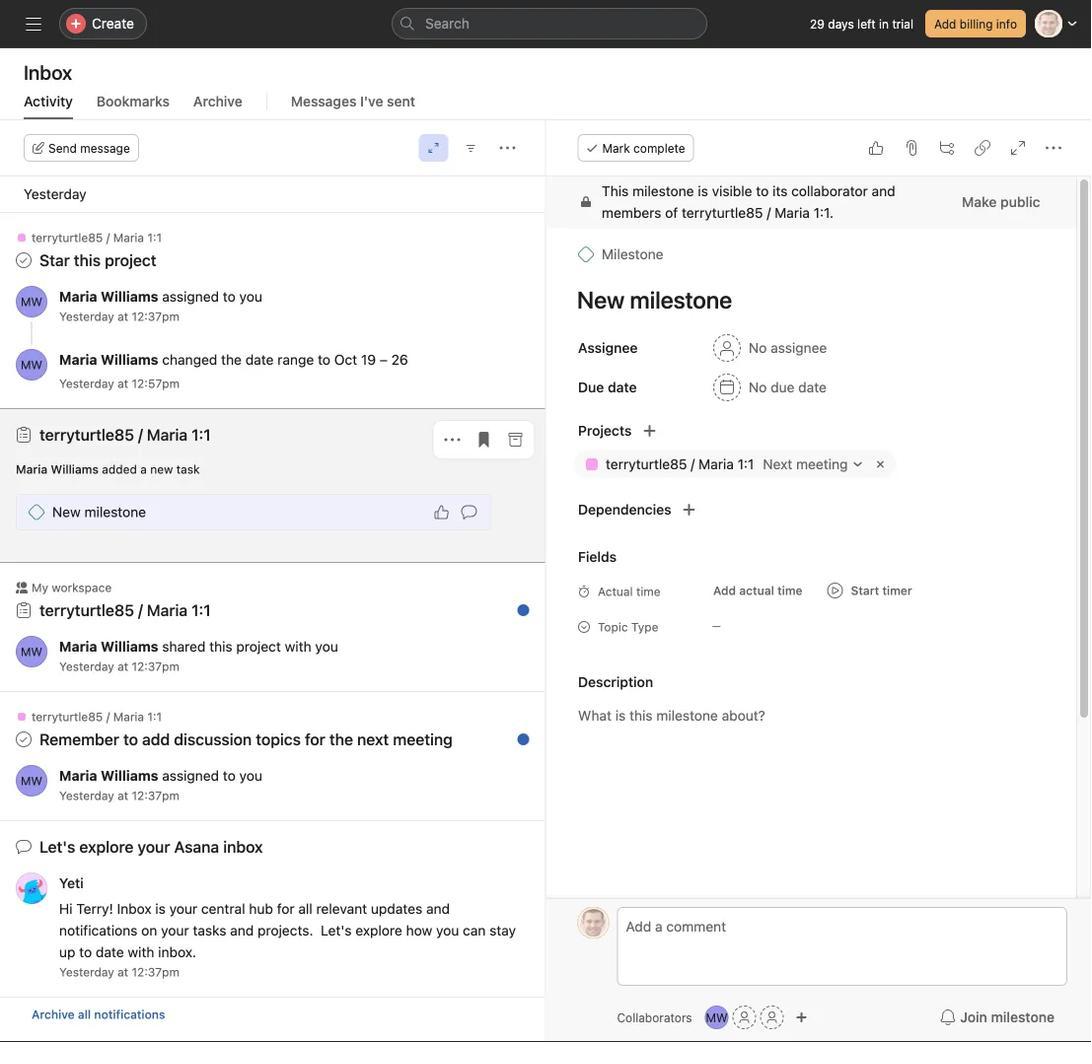Task type: locate. For each thing, give the bounding box(es) containing it.
notifications inside 'archive all notifications' button
[[94, 1008, 165, 1022]]

1 horizontal spatial more actions image
[[500, 140, 515, 156]]

1:1 up 'this project'
[[147, 231, 162, 245]]

1 vertical spatial with
[[128, 945, 154, 961]]

1 horizontal spatial explore
[[355, 923, 402, 939]]

maria williams link
[[59, 289, 158, 305], [59, 352, 158, 368], [59, 639, 158, 655], [59, 768, 158, 784]]

inbox inside yeti hi terry! inbox is your central hub for all relevant updates and notifications on your tasks and projects.  let's explore how you can stay up to date with inbox. yesterday at 12:37pm
[[117, 901, 152, 917]]

0 horizontal spatial the
[[221, 352, 242, 368]]

1 no from the top
[[748, 340, 766, 356]]

sent
[[387, 93, 415, 109]]

1 assigned from the top
[[162, 289, 219, 305]]

0 vertical spatial and
[[871, 183, 895, 199]]

join
[[960, 1010, 987, 1026]]

no left assignee
[[748, 340, 766, 356]]

mw button for third maria williams link
[[16, 636, 47, 668]]

0 vertical spatial milestone
[[632, 183, 694, 199]]

more actions for this task image
[[1046, 140, 1061, 156]]

archive right bookmarks
[[193, 93, 242, 109]]

your up inbox.
[[161, 923, 189, 939]]

projects button
[[546, 417, 631, 445]]

yesterday down remember
[[59, 789, 114, 803]]

williams down terryturtle85 / maria 1:1
[[101, 639, 158, 655]]

–
[[380, 352, 388, 368]]

all inside yeti hi terry! inbox is your central hub for all relevant updates and notifications on your tasks and projects.  let's explore how you can stay up to date with inbox. yesterday at 12:37pm
[[298, 901, 312, 917]]

12:37pm inside maria williams shared this project with you yesterday at 12:37pm
[[132, 660, 179, 674]]

hub
[[249, 901, 273, 917]]

for
[[305, 730, 325, 749], [277, 901, 295, 917]]

0 vertical spatial date
[[245, 352, 274, 368]]

and down 0 likes. click to like this task image
[[871, 183, 895, 199]]

yeti
[[59, 875, 84, 892]]

collaborators
[[617, 1011, 692, 1025]]

no
[[748, 340, 766, 356], [748, 379, 766, 396]]

attachments: add a file to this task, new milestone image
[[904, 140, 919, 156]]

terryturtle85 / maria 1:1 down add to projects "icon"
[[605, 456, 753, 473]]

0 horizontal spatial date
[[96, 945, 124, 961]]

maria inside maria williams shared this project with you yesterday at 12:37pm
[[59, 639, 97, 655]]

join milestone
[[960, 1010, 1055, 1026]]

message
[[80, 141, 130, 155]]

1:1 left next
[[737, 456, 753, 473]]

time inside 'dropdown button'
[[777, 584, 802, 598]]

date
[[245, 352, 274, 368], [798, 379, 826, 396], [96, 945, 124, 961]]

the right changed
[[221, 352, 242, 368]]

1:1 up task
[[192, 426, 211, 444]]

12:37pm down inbox.
[[132, 966, 179, 980]]

timer
[[882, 584, 912, 598]]

maria up "terryturtle85 / maria 1:1" link
[[59, 352, 97, 368]]

copy milestone link image
[[975, 140, 990, 156]]

you right project
[[315, 639, 338, 655]]

0 horizontal spatial for
[[277, 901, 295, 917]]

1 horizontal spatial let's
[[321, 923, 352, 939]]

/ inside this milestone is visible to its collaborator and members of terryturtle85 / maria 1:1.
[[766, 205, 770, 221]]

collaborator
[[791, 183, 867, 199]]

and down central
[[230, 923, 254, 939]]

2 vertical spatial your
[[161, 923, 189, 939]]

to inside maria williams changed the date range to oct 19 – 26 yesterday at 12:57pm
[[318, 352, 330, 368]]

inbox up on
[[117, 901, 152, 917]]

fields button
[[546, 544, 616, 571]]

williams up "12:57pm"
[[101, 352, 158, 368]]

2 assigned from the top
[[162, 768, 219, 784]]

12:37pm up let's explore your asana inbox
[[132, 789, 179, 803]]

assigned down "discussion"
[[162, 768, 219, 784]]

1 vertical spatial date
[[798, 379, 826, 396]]

2 horizontal spatial date
[[798, 379, 826, 396]]

to
[[755, 183, 768, 199], [223, 289, 236, 305], [318, 352, 330, 368], [123, 730, 138, 749], [223, 768, 236, 784], [79, 945, 92, 961]]

yesterday down terryturtle85 / maria 1:1
[[59, 660, 114, 674]]

maria inside maria williams changed the date range to oct 19 – 26 yesterday at 12:57pm
[[59, 352, 97, 368]]

for right topics
[[305, 730, 325, 749]]

1 vertical spatial for
[[277, 901, 295, 917]]

maria williams link up "12:57pm"
[[59, 352, 158, 368]]

time
[[777, 584, 802, 598], [636, 585, 660, 599]]

stay
[[489, 923, 516, 939]]

at up let's explore your asana inbox
[[117, 789, 128, 803]]

/ left 1:1.
[[766, 205, 770, 221]]

2 horizontal spatial milestone
[[991, 1010, 1055, 1026]]

at inside maria williams changed the date range to oct 19 – 26 yesterday at 12:57pm
[[117, 377, 128, 391]]

date right up
[[96, 945, 124, 961]]

1 horizontal spatial time
[[777, 584, 802, 598]]

0 horizontal spatial milestone
[[84, 504, 146, 520]]

archive for archive
[[193, 93, 242, 109]]

milestone up 'of'
[[632, 183, 694, 199]]

0 comments image
[[461, 505, 477, 520]]

maria williams link down terryturtle85 / maria 1:1
[[59, 639, 158, 655]]

0 vertical spatial for
[[305, 730, 325, 749]]

1 horizontal spatial archive
[[193, 93, 242, 109]]

2 vertical spatial milestone
[[991, 1010, 1055, 1026]]

maria williams assigned to you yesterday at 12:37pm up changed
[[59, 289, 262, 324]]

discussion
[[174, 730, 252, 749]]

12:37pm down shared
[[132, 660, 179, 674]]

at left "12:57pm"
[[117, 377, 128, 391]]

notifications down terry!
[[59, 923, 138, 939]]

yesterday
[[24, 186, 86, 202], [59, 310, 114, 324], [59, 377, 114, 391], [59, 660, 114, 674], [59, 789, 114, 803], [59, 966, 114, 980]]

maria up completed milestone icon on the top left
[[16, 463, 48, 476]]

due date
[[578, 379, 636, 396]]

full screen image
[[1010, 140, 1026, 156]]

let's inside yeti hi terry! inbox is your central hub for all relevant updates and notifications on your tasks and projects.  let's explore how you can stay up to date with inbox. yesterday at 12:37pm
[[321, 923, 352, 939]]

start
[[850, 584, 879, 598]]

maria williams shared this project with you yesterday at 12:37pm
[[59, 639, 338, 674]]

yesterday inside maria williams shared this project with you yesterday at 12:37pm
[[59, 660, 114, 674]]

0 vertical spatial your
[[138, 838, 170, 857]]

add
[[934, 17, 956, 31], [713, 584, 735, 598]]

2 no from the top
[[748, 379, 766, 396]]

add subtask image
[[939, 140, 955, 156]]

1 horizontal spatial all
[[298, 901, 312, 917]]

all inside 'archive all notifications' button
[[78, 1008, 91, 1022]]

0 horizontal spatial archive
[[32, 1008, 75, 1022]]

with down on
[[128, 945, 154, 961]]

inbox up activity
[[24, 60, 72, 83]]

date inside yeti hi terry! inbox is your central hub for all relevant updates and notifications on your tasks and projects.  let's explore how you can stay up to date with inbox. yesterday at 12:37pm
[[96, 945, 124, 961]]

1 vertical spatial let's
[[321, 923, 352, 939]]

milestone for new
[[84, 504, 146, 520]]

williams inside maria williams shared this project with you yesterday at 12:37pm
[[101, 639, 158, 655]]

1 vertical spatial notifications
[[94, 1008, 165, 1022]]

maria
[[774, 205, 809, 221], [113, 231, 144, 245], [59, 289, 97, 305], [59, 352, 97, 368], [147, 426, 188, 444], [698, 456, 733, 473], [16, 463, 48, 476], [59, 639, 97, 655], [113, 710, 144, 724], [59, 768, 97, 784]]

start timer button
[[819, 577, 920, 605]]

the
[[221, 352, 242, 368], [329, 730, 353, 749]]

0 vertical spatial the
[[221, 352, 242, 368]]

williams for third maria williams link
[[101, 639, 158, 655]]

bookmarks
[[97, 93, 170, 109]]

1 horizontal spatial inbox
[[117, 901, 152, 917]]

is left visible
[[697, 183, 708, 199]]

archive link
[[193, 93, 242, 119]]

0 horizontal spatial is
[[155, 901, 166, 917]]

remember to add discussion topics for the next meeting
[[39, 730, 453, 749]]

maria up add
[[113, 710, 144, 724]]

add inside button
[[934, 17, 956, 31]]

archive all notifications button
[[0, 998, 545, 1032]]

with
[[285, 639, 311, 655], [128, 945, 154, 961]]

1 vertical spatial is
[[155, 901, 166, 917]]

your left asana inbox
[[138, 838, 170, 857]]

the inside maria williams changed the date range to oct 19 – 26 yesterday at 12:57pm
[[221, 352, 242, 368]]

date left range
[[245, 352, 274, 368]]

1 vertical spatial assigned
[[162, 768, 219, 784]]

12:37pm up changed
[[132, 310, 179, 324]]

1 vertical spatial inbox
[[117, 901, 152, 917]]

milestone inside button
[[991, 1010, 1055, 1026]]

maria up new
[[147, 426, 188, 444]]

0 vertical spatial with
[[285, 639, 311, 655]]

0 vertical spatial all
[[298, 901, 312, 917]]

1 vertical spatial and
[[426, 901, 450, 917]]

at down terryturtle85 / maria 1:1
[[117, 660, 128, 674]]

williams up the new
[[51, 463, 99, 476]]

mw button
[[16, 286, 47, 318], [16, 349, 47, 381], [16, 636, 47, 668], [16, 765, 47, 797], [705, 1006, 729, 1030]]

—
[[712, 620, 720, 632]]

date inside dropdown button
[[798, 379, 826, 396]]

this milestone is visible to its collaborator and members of terryturtle85 / maria 1:1.
[[601, 183, 895, 221]]

milestone inside this milestone is visible to its collaborator and members of terryturtle85 / maria 1:1.
[[632, 183, 694, 199]]

1 vertical spatial add
[[713, 584, 735, 598]]

yesterday up "terryturtle85 / maria 1:1" link
[[59, 377, 114, 391]]

3 12:37pm from the top
[[132, 789, 179, 803]]

1:1
[[147, 231, 162, 245], [192, 426, 211, 444], [737, 456, 753, 473], [147, 710, 162, 724]]

with inside yeti hi terry! inbox is your central hub for all relevant updates and notifications on your tasks and projects.  let's explore how you can stay up to date with inbox. yesterday at 12:37pm
[[128, 945, 154, 961]]

terryturtle85 down add to projects "icon"
[[605, 456, 687, 473]]

to up maria williams changed the date range to oct 19 – 26 yesterday at 12:57pm
[[223, 289, 236, 305]]

0 vertical spatial assigned
[[162, 289, 219, 305]]

no due date button
[[704, 370, 835, 405]]

1 vertical spatial no
[[748, 379, 766, 396]]

mark complete
[[602, 141, 685, 155]]

0 horizontal spatial all
[[78, 1008, 91, 1022]]

no left due
[[748, 379, 766, 396]]

1 horizontal spatial date
[[245, 352, 274, 368]]

0 horizontal spatial more actions image
[[444, 432, 460, 448]]

0 horizontal spatial add
[[713, 584, 735, 598]]

1 horizontal spatial with
[[285, 639, 311, 655]]

add for add billing info
[[934, 17, 956, 31]]

1 vertical spatial archive
[[32, 1008, 75, 1022]]

0 vertical spatial no
[[748, 340, 766, 356]]

explore up "yeti"
[[79, 838, 134, 857]]

is up on
[[155, 901, 166, 917]]

to down "discussion"
[[223, 768, 236, 784]]

0 vertical spatial maria williams assigned to you yesterday at 12:37pm
[[59, 289, 262, 324]]

assigned for first maria williams link from the bottom
[[162, 768, 219, 784]]

with right project
[[285, 639, 311, 655]]

notifications
[[59, 923, 138, 939], [94, 1008, 165, 1022]]

maria down workspace at the bottom left of the page
[[59, 639, 97, 655]]

at inside yeti hi terry! inbox is your central hub for all relevant updates and notifications on your tasks and projects.  let's explore how you can stay up to date with inbox. yesterday at 12:37pm
[[117, 966, 128, 980]]

remove from bookmarks image
[[476, 432, 492, 448]]

5 at from the top
[[117, 966, 128, 980]]

1 horizontal spatial milestone
[[632, 183, 694, 199]]

williams down 'this project'
[[101, 289, 158, 305]]

0 vertical spatial is
[[697, 183, 708, 199]]

4 12:37pm from the top
[[132, 966, 179, 980]]

1 horizontal spatial is
[[697, 183, 708, 199]]

terryturtle85 / maria 1:1 up remember
[[32, 710, 162, 724]]

next meeting
[[357, 730, 453, 749]]

2 vertical spatial and
[[230, 923, 254, 939]]

1 vertical spatial milestone
[[84, 504, 146, 520]]

you inside yeti hi terry! inbox is your central hub for all relevant updates and notifications on your tasks and projects.  let's explore how you can stay up to date with inbox. yesterday at 12:37pm
[[436, 923, 459, 939]]

2 12:37pm from the top
[[132, 660, 179, 674]]

maria williams assigned to you yesterday at 12:37pm down add
[[59, 768, 262, 803]]

1 vertical spatial more actions image
[[444, 432, 460, 448]]

milestone down added
[[84, 504, 146, 520]]

complete
[[633, 141, 685, 155]]

star
[[39, 251, 70, 270]]

is inside yeti hi terry! inbox is your central hub for all relevant updates and notifications on your tasks and projects.  let's explore how you can stay up to date with inbox. yesterday at 12:37pm
[[155, 901, 166, 917]]

0 vertical spatial let's
[[39, 838, 75, 857]]

0 vertical spatial notifications
[[59, 923, 138, 939]]

archive inside button
[[32, 1008, 75, 1022]]

explore down updates
[[355, 923, 402, 939]]

the right topics
[[329, 730, 353, 749]]

of
[[665, 205, 677, 221]]

new milestone
[[52, 504, 146, 520]]

milestone right "join"
[[991, 1010, 1055, 1026]]

i've
[[360, 93, 383, 109]]

29
[[810, 17, 825, 31]]

notifications down inbox.
[[94, 1008, 165, 1022]]

Completed milestone checkbox
[[29, 505, 44, 520]]

at up archive all notifications
[[117, 966, 128, 980]]

remember
[[39, 730, 119, 749]]

up
[[59, 945, 75, 961]]

meeting
[[796, 456, 847, 473]]

to right up
[[79, 945, 92, 961]]

/ up a
[[138, 426, 143, 444]]

let's explore your asana inbox
[[39, 838, 263, 857]]

0 vertical spatial archive
[[193, 93, 242, 109]]

and up how
[[426, 901, 450, 917]]

assigned up changed
[[162, 289, 219, 305]]

0 horizontal spatial let's
[[39, 838, 75, 857]]

3 at from the top
[[117, 660, 128, 674]]

main content containing this milestone is visible to its collaborator and members of terryturtle85 / maria 1:1.
[[546, 177, 1076, 1043]]

oct
[[334, 352, 357, 368]]

add left billing on the top right of page
[[934, 17, 956, 31]]

terryturtle85 / maria 1:1 inside new milestone dialog
[[605, 456, 753, 473]]

terryturtle85
[[681, 205, 763, 221], [32, 231, 103, 245], [39, 426, 134, 444], [605, 456, 687, 473], [39, 601, 134, 620], [32, 710, 103, 724]]

maria williams link down remember
[[59, 768, 158, 784]]

let's up "yeti"
[[39, 838, 75, 857]]

all
[[298, 901, 312, 917], [78, 1008, 91, 1022]]

your up tasks
[[169, 901, 197, 917]]

at down 'this project'
[[117, 310, 128, 324]]

1 12:37pm from the top
[[132, 310, 179, 324]]

let's down relevant
[[321, 923, 352, 939]]

williams for first maria williams link from the bottom
[[101, 768, 158, 784]]

3 maria williams link from the top
[[59, 639, 158, 655]]

2 vertical spatial date
[[96, 945, 124, 961]]

star this project
[[39, 251, 156, 270]]

topic type
[[597, 620, 658, 634]]

williams
[[101, 289, 158, 305], [101, 352, 158, 368], [51, 463, 99, 476], [101, 639, 158, 655], [101, 768, 158, 784]]

1 vertical spatial all
[[78, 1008, 91, 1022]]

you left can
[[436, 923, 459, 939]]

maria down its
[[774, 205, 809, 221]]

completed milestone image
[[29, 505, 44, 520]]

join milestone button
[[927, 1000, 1067, 1036]]

0 vertical spatial inbox
[[24, 60, 72, 83]]

notifications inside yeti hi terry! inbox is your central hub for all relevant updates and notifications on your tasks and projects.  let's explore how you can stay up to date with inbox. yesterday at 12:37pm
[[59, 923, 138, 939]]

maria 1:1
[[147, 601, 211, 620]]

for up projects.
[[277, 901, 295, 917]]

projects
[[578, 423, 631, 439]]

2 at from the top
[[117, 377, 128, 391]]

2 maria williams assigned to you yesterday at 12:37pm from the top
[[59, 768, 262, 803]]

0 horizontal spatial with
[[128, 945, 154, 961]]

0 vertical spatial add
[[934, 17, 956, 31]]

terryturtle85 down visible
[[681, 205, 763, 221]]

12:57pm
[[132, 377, 180, 391]]

1 horizontal spatial add
[[934, 17, 956, 31]]

2 horizontal spatial and
[[871, 183, 895, 199]]

add inside 'dropdown button'
[[713, 584, 735, 598]]

you
[[239, 289, 262, 305], [315, 639, 338, 655], [239, 768, 262, 784], [436, 923, 459, 939]]

williams inside maria williams changed the date range to oct 19 – 26 yesterday at 12:57pm
[[101, 352, 158, 368]]

yesterday inside maria williams changed the date range to oct 19 – 26 yesterday at 12:57pm
[[59, 377, 114, 391]]

date right due
[[798, 379, 826, 396]]

main content
[[546, 177, 1076, 1043]]

williams down add
[[101, 768, 158, 784]]

explore
[[79, 838, 134, 857], [355, 923, 402, 939]]

maria down remember
[[59, 768, 97, 784]]

archive down up
[[32, 1008, 75, 1022]]

public
[[1000, 194, 1040, 210]]

1 vertical spatial maria williams assigned to you yesterday at 12:37pm
[[59, 768, 262, 803]]

1 maria williams assigned to you yesterday at 12:37pm from the top
[[59, 289, 262, 324]]

expand sidebar image
[[26, 16, 41, 32]]

1 vertical spatial the
[[329, 730, 353, 749]]

milestone for join
[[991, 1010, 1055, 1026]]

more actions image
[[500, 140, 515, 156], [444, 432, 460, 448]]

to left oct in the top left of the page
[[318, 352, 330, 368]]

0 horizontal spatial explore
[[79, 838, 134, 857]]

maria williams link down 'this project'
[[59, 289, 158, 305]]

project
[[236, 639, 281, 655]]

terryturtle85 up maria williams added a new task
[[39, 426, 134, 444]]

19
[[361, 352, 376, 368]]

actual
[[739, 584, 774, 598]]

archive
[[193, 93, 242, 109], [32, 1008, 75, 1022]]

archive all image
[[508, 432, 523, 448]]

1 vertical spatial explore
[[355, 923, 402, 939]]

and inside this milestone is visible to its collaborator and members of terryturtle85 / maria 1:1.
[[871, 183, 895, 199]]

changed
[[162, 352, 217, 368]]

due
[[770, 379, 794, 396]]

Task Name text field
[[564, 277, 1053, 323]]

/ left maria 1:1
[[138, 601, 143, 620]]

maria williams assigned to you yesterday at 12:37pm
[[59, 289, 262, 324], [59, 768, 262, 803]]

0 horizontal spatial time
[[636, 585, 660, 599]]

mark complete button
[[578, 134, 694, 162]]

to left its
[[755, 183, 768, 199]]



Task type: vqa. For each thing, say whether or not it's contained in the screenshot.
step!
no



Task type: describe. For each thing, give the bounding box(es) containing it.
actual
[[597, 585, 632, 599]]

terry!
[[76, 901, 113, 917]]

members
[[601, 205, 661, 221]]

1 horizontal spatial for
[[305, 730, 325, 749]]

you down remember to add discussion topics for the next meeting on the bottom of the page
[[239, 768, 262, 784]]

add actual time
[[713, 584, 802, 598]]

send message
[[48, 141, 130, 155]]

maria inside this milestone is visible to its collaborator and members of terryturtle85 / maria 1:1.
[[774, 205, 809, 221]]

add dependencies image
[[681, 502, 697, 518]]

date inside maria williams changed the date range to oct 19 – 26 yesterday at 12:57pm
[[245, 352, 274, 368]]

/ up 'this project'
[[106, 231, 110, 245]]

1:1 up add
[[147, 710, 162, 724]]

its
[[772, 183, 787, 199]]

maria williams assigned to you yesterday at 12:37pm for first maria williams link from the bottom
[[59, 768, 262, 803]]

— button
[[704, 613, 822, 640]]

yeti hi terry! inbox is your central hub for all relevant updates and notifications on your tasks and projects.  let's explore how you can stay up to date with inbox. yesterday at 12:37pm
[[59, 875, 520, 980]]

mw for mw button related to third maria williams link
[[21, 645, 42, 659]]

add billing info button
[[925, 10, 1026, 37]]

actual time
[[597, 585, 660, 599]]

search list box
[[392, 8, 707, 39]]

no for no due date
[[748, 379, 766, 396]]

2 maria williams link from the top
[[59, 352, 158, 368]]

new milestone dialog
[[546, 120, 1091, 1043]]

add billing info
[[934, 17, 1017, 31]]

mw button for 1st maria williams link from the top of the page
[[16, 286, 47, 318]]

create
[[92, 15, 134, 32]]

fields
[[578, 549, 616, 565]]

added
[[102, 463, 137, 476]]

updates
[[371, 901, 422, 917]]

my workspace
[[32, 581, 112, 595]]

terryturtle85 / maria 1:1 up added
[[39, 426, 211, 444]]

26
[[391, 352, 408, 368]]

send
[[48, 141, 77, 155]]

terryturtle85 / maria 1:1 up star this project
[[32, 231, 162, 245]]

send message button
[[24, 134, 139, 162]]

tasks
[[193, 923, 226, 939]]

williams for third maria williams link from the bottom
[[101, 352, 158, 368]]

add to projects image
[[641, 423, 657, 439]]

remove image
[[872, 457, 888, 473]]

days
[[828, 17, 854, 31]]

for inside yeti hi terry! inbox is your central hub for all relevant updates and notifications on your tasks and projects.  let's explore how you can stay up to date with inbox. yesterday at 12:37pm
[[277, 901, 295, 917]]

this project
[[74, 251, 156, 270]]

type
[[631, 620, 658, 634]]

yesterday inside yeti hi terry! inbox is your central hub for all relevant updates and notifications on your tasks and projects.  let's explore how you can stay up to date with inbox. yesterday at 12:37pm
[[59, 966, 114, 980]]

0 horizontal spatial inbox
[[24, 60, 72, 83]]

terryturtle85 / maria 1:1 link
[[39, 426, 211, 444]]

to inside this milestone is visible to its collaborator and members of terryturtle85 / maria 1:1.
[[755, 183, 768, 199]]

projects.
[[258, 923, 313, 939]]

visible
[[711, 183, 752, 199]]

workspace
[[52, 581, 112, 595]]

yesterday down send
[[24, 186, 86, 202]]

messages
[[291, 93, 356, 109]]

maria left next
[[698, 456, 733, 473]]

on
[[141, 923, 157, 939]]

0 vertical spatial explore
[[79, 838, 134, 857]]

shared
[[162, 639, 206, 655]]

this
[[601, 183, 628, 199]]

assignee
[[770, 340, 827, 356]]

how
[[406, 923, 432, 939]]

add
[[142, 730, 170, 749]]

search button
[[392, 8, 707, 39]]

you up maria williams changed the date range to oct 19 – 26 yesterday at 12:57pm
[[239, 289, 262, 305]]

1 vertical spatial your
[[169, 901, 197, 917]]

mw button for first maria williams link from the bottom
[[16, 765, 47, 797]]

add or remove collaborators image
[[796, 1012, 808, 1024]]

relevant
[[316, 901, 367, 917]]

add for add actual time
[[713, 584, 735, 598]]

milestone for this
[[632, 183, 694, 199]]

inbox.
[[158, 945, 196, 961]]

1:1.
[[813, 205, 833, 221]]

archive all notifications
[[32, 1008, 165, 1022]]

4 at from the top
[[117, 789, 128, 803]]

maria williams assigned to you yesterday at 12:37pm for 1st maria williams link from the top of the page
[[59, 289, 262, 324]]

4 maria williams link from the top
[[59, 768, 158, 784]]

terryturtle85 down workspace at the bottom left of the page
[[39, 601, 134, 620]]

mw button for third maria williams link from the bottom
[[16, 349, 47, 381]]

add actual time button
[[704, 577, 811, 605]]

bookmarks link
[[97, 93, 170, 119]]

next
[[762, 456, 792, 473]]

a
[[140, 463, 147, 476]]

maria williams changed the date range to oct 19 – 26 yesterday at 12:57pm
[[59, 352, 408, 391]]

mw for mw button related to third maria williams link from the bottom
[[21, 358, 42, 372]]

mark
[[602, 141, 630, 155]]

assigned for 1st maria williams link from the top of the page
[[162, 289, 219, 305]]

assignee
[[578, 340, 637, 356]]

mw inside new milestone dialog
[[706, 1011, 728, 1025]]

can
[[463, 923, 486, 939]]

you inside maria williams shared this project with you yesterday at 12:37pm
[[315, 639, 338, 655]]

make public button
[[949, 184, 1053, 220]]

topic
[[597, 620, 627, 634]]

messages i've sent link
[[291, 93, 415, 119]]

0 likes. click to like this task image
[[868, 140, 884, 156]]

task
[[176, 463, 200, 476]]

at inside maria williams shared this project with you yesterday at 12:37pm
[[117, 660, 128, 674]]

new
[[52, 504, 81, 520]]

12:37pm inside yeti hi terry! inbox is your central hub for all relevant updates and notifications on your tasks and projects.  let's explore how you can stay up to date with inbox. yesterday at 12:37pm
[[132, 966, 179, 980]]

asana inbox
[[174, 838, 263, 857]]

to inside yeti hi terry! inbox is your central hub for all relevant updates and notifications on your tasks and projects.  let's explore how you can stay up to date with inbox. yesterday at 12:37pm
[[79, 945, 92, 961]]

description
[[578, 674, 653, 691]]

1 maria williams link from the top
[[59, 289, 158, 305]]

no for no assignee
[[748, 340, 766, 356]]

0 likes. click to like this task image
[[434, 505, 449, 520]]

terryturtle85 up remember
[[32, 710, 103, 724]]

to left add
[[123, 730, 138, 749]]

next meeting
[[762, 456, 847, 473]]

activity link
[[24, 93, 73, 119]]

with inside maria williams shared this project with you yesterday at 12:37pm
[[285, 639, 311, 655]]

info
[[996, 17, 1017, 31]]

explore inside yeti hi terry! inbox is your central hub for all relevant updates and notifications on your tasks and projects.  let's explore how you can stay up to date with inbox. yesterday at 12:37pm
[[355, 923, 402, 939]]

start timer
[[850, 584, 912, 598]]

1 horizontal spatial and
[[426, 901, 450, 917]]

/ up add dependencies image
[[690, 456, 694, 473]]

0 horizontal spatial and
[[230, 923, 254, 939]]

trial
[[892, 17, 913, 31]]

mw for mw button related to 1st maria williams link from the top of the page
[[21, 295, 42, 309]]

my
[[32, 581, 48, 595]]

tt button
[[578, 908, 609, 939]]

is inside this milestone is visible to its collaborator and members of terryturtle85 / maria 1:1.
[[697, 183, 708, 199]]

mw for first maria williams link from the bottom's mw button
[[21, 774, 42, 788]]

milestone
[[601, 246, 663, 262]]

0 vertical spatial more actions image
[[500, 140, 515, 156]]

1 horizontal spatial the
[[329, 730, 353, 749]]

no assignee
[[748, 340, 827, 356]]

archive for archive all notifications
[[32, 1008, 75, 1022]]

left
[[857, 17, 876, 31]]

archive notification image
[[508, 586, 523, 602]]

range
[[277, 352, 314, 368]]

messages i've sent
[[291, 93, 415, 109]]

/ up remember
[[106, 710, 110, 724]]

1:1 inside new milestone dialog
[[737, 456, 753, 473]]

williams for 1st maria williams link from the top of the page
[[101, 289, 158, 305]]

1 at from the top
[[117, 310, 128, 324]]

maria down star this project
[[59, 289, 97, 305]]

make
[[961, 194, 996, 210]]

search
[[425, 15, 470, 32]]

terryturtle85 / maria 1:1
[[39, 601, 211, 620]]

terryturtle85 up the star
[[32, 231, 103, 245]]

no assignee button
[[704, 330, 835, 366]]

main content inside new milestone dialog
[[546, 177, 1076, 1043]]

make public
[[961, 194, 1040, 210]]

maria up 'this project'
[[113, 231, 144, 245]]

yesterday down star this project
[[59, 310, 114, 324]]

terryturtle85 inside this milestone is visible to its collaborator and members of terryturtle85 / maria 1:1.
[[681, 205, 763, 221]]



